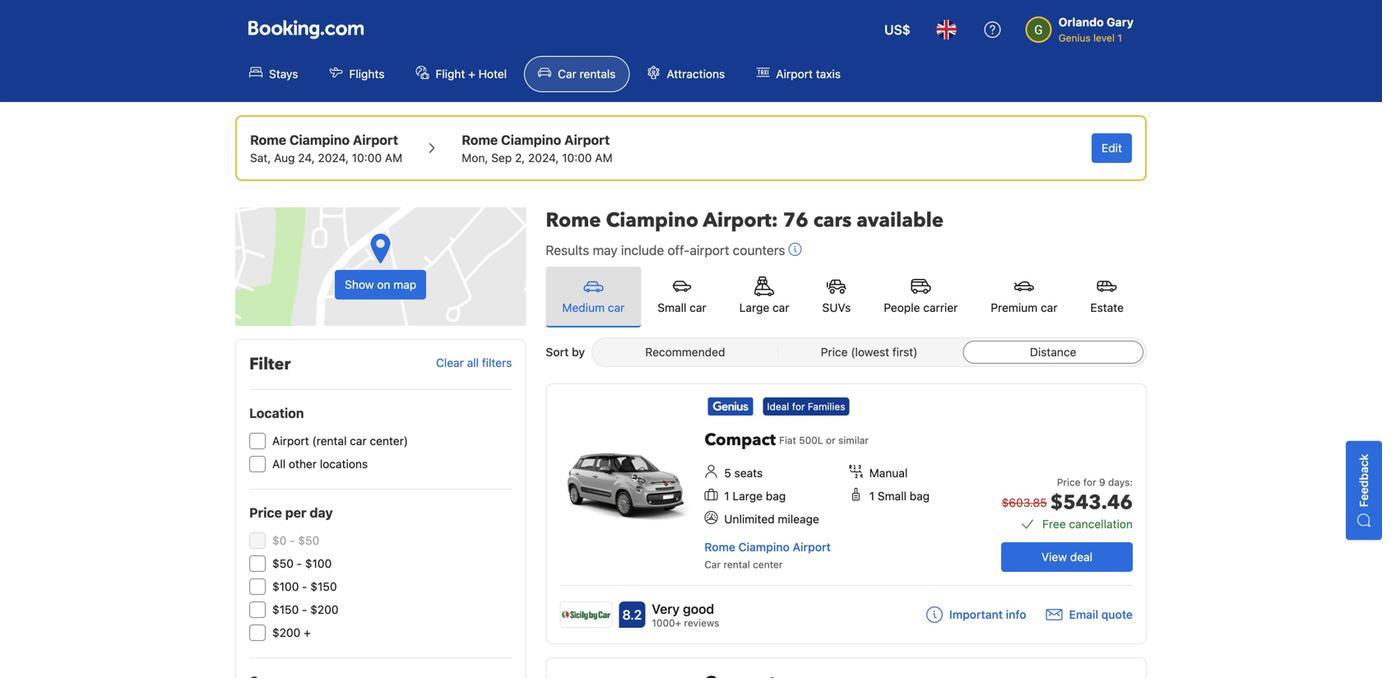 Task type: locate. For each thing, give the bounding box(es) containing it.
price left (lowest
[[821, 345, 848, 359]]

by
[[572, 345, 585, 359]]

car left rentals
[[558, 67, 577, 81]]

car up recommended
[[690, 301, 707, 314]]

0 vertical spatial +
[[468, 67, 476, 81]]

1 horizontal spatial car
[[705, 559, 721, 570]]

0 horizontal spatial $150
[[272, 603, 299, 616]]

- down the $100 - $150
[[302, 603, 307, 616]]

reviews
[[684, 617, 720, 629]]

airport taxis
[[776, 67, 841, 81]]

10:00 inside rome ciampino airport sat, aug 24, 2024, 10:00 am
[[352, 151, 382, 165]]

1 vertical spatial +
[[304, 626, 311, 639]]

important info
[[950, 608, 1027, 621]]

search summary element
[[235, 115, 1147, 181]]

small car button
[[641, 267, 723, 326]]

locations
[[320, 457, 368, 471]]

feedback button
[[1346, 441, 1383, 540]]

suvs
[[823, 301, 851, 314]]

$200
[[310, 603, 339, 616], [272, 626, 301, 639]]

am inside rome ciampino airport mon, sep 2, 2024, 10:00 am
[[595, 151, 613, 165]]

- for $0
[[290, 534, 295, 547]]

$50 down $0
[[272, 557, 294, 570]]

500l
[[799, 435, 824, 446]]

airport inside rome ciampino airport mon, sep 2, 2024, 10:00 am
[[565, 132, 610, 148]]

for left 9
[[1084, 477, 1097, 488]]

- for $100
[[302, 580, 307, 593]]

airport up the all
[[272, 434, 309, 448]]

$100 - $150
[[272, 580, 337, 593]]

2024, for rome ciampino airport mon, sep 2, 2024, 10:00 am
[[528, 151, 559, 165]]

map
[[394, 278, 417, 291]]

suvs button
[[806, 267, 868, 326]]

24,
[[298, 151, 315, 165]]

rome ciampino airport group
[[250, 130, 403, 166], [462, 130, 613, 166]]

large down counters
[[740, 301, 770, 314]]

1 right level
[[1118, 32, 1123, 44]]

1 large bag
[[725, 489, 786, 503]]

free
[[1043, 517, 1066, 531]]

1 am from the left
[[385, 151, 403, 165]]

results may include off-airport counters
[[546, 242, 785, 258]]

10:00 down drop-off location element
[[562, 151, 592, 165]]

1 vertical spatial car
[[705, 559, 721, 570]]

am down drop-off location element
[[595, 151, 613, 165]]

2,
[[515, 151, 525, 165]]

price up $543.46 on the bottom right
[[1057, 477, 1081, 488]]

rome inside rome ciampino airport sat, aug 24, 2024, 10:00 am
[[250, 132, 286, 148]]

1 horizontal spatial small
[[878, 489, 907, 503]]

similar
[[839, 435, 869, 446]]

price left per
[[249, 505, 282, 521]]

estate button
[[1074, 267, 1141, 326]]

2024, down drop-off location element
[[528, 151, 559, 165]]

show on map
[[345, 278, 417, 291]]

price inside sort by element
[[821, 345, 848, 359]]

us$
[[885, 22, 911, 37]]

ciampino inside rome ciampino airport mon, sep 2, 2024, 10:00 am
[[501, 132, 562, 148]]

0 vertical spatial $200
[[310, 603, 339, 616]]

$150 - $200
[[272, 603, 339, 616]]

car for large car
[[773, 301, 790, 314]]

families
[[808, 401, 846, 412]]

car inside medium car button
[[608, 301, 625, 314]]

1 vertical spatial large
[[733, 489, 763, 503]]

$50 up $50 - $100
[[298, 534, 319, 547]]

if you choose one, you'll need to make your own way there - but prices can be a lot lower. image
[[789, 243, 802, 256]]

quote
[[1102, 608, 1133, 621]]

0 horizontal spatial for
[[792, 401, 805, 412]]

am
[[385, 151, 403, 165], [595, 151, 613, 165]]

car inside rome ciampino airport car rental center
[[705, 559, 721, 570]]

0 horizontal spatial small
[[658, 301, 687, 314]]

per
[[285, 505, 307, 521]]

$50
[[298, 534, 319, 547], [272, 557, 294, 570]]

airport left the taxis
[[776, 67, 813, 81]]

2 am from the left
[[595, 151, 613, 165]]

ciampino inside rome ciampino airport car rental center
[[739, 540, 790, 554]]

price for for
[[1057, 477, 1081, 488]]

- right $0
[[290, 534, 295, 547]]

1 bag from the left
[[766, 489, 786, 503]]

available
[[857, 207, 944, 234]]

1 horizontal spatial $100
[[305, 557, 332, 570]]

small up recommended
[[658, 301, 687, 314]]

$100 up the $100 - $150
[[305, 557, 332, 570]]

for
[[792, 401, 805, 412], [1084, 477, 1097, 488]]

free cancellation
[[1043, 517, 1133, 531]]

ideal for families
[[767, 401, 846, 412]]

0 vertical spatial for
[[792, 401, 805, 412]]

0 horizontal spatial bag
[[766, 489, 786, 503]]

ciampino up center
[[739, 540, 790, 554]]

rome up sat,
[[250, 132, 286, 148]]

stays
[[269, 67, 298, 81]]

2 bag from the left
[[910, 489, 930, 503]]

ciampino up pick-up date element
[[290, 132, 350, 148]]

1 vertical spatial $100
[[272, 580, 299, 593]]

2 horizontal spatial 1
[[1118, 32, 1123, 44]]

1 horizontal spatial 10:00
[[562, 151, 592, 165]]

airport inside rome ciampino airport sat, aug 24, 2024, 10:00 am
[[353, 132, 398, 148]]

price
[[821, 345, 848, 359], [1057, 477, 1081, 488], [249, 505, 282, 521]]

0 horizontal spatial am
[[385, 151, 403, 165]]

2024, inside rome ciampino airport mon, sep 2, 2024, 10:00 am
[[528, 151, 559, 165]]

rome inside rome ciampino airport car rental center
[[705, 540, 736, 554]]

rental
[[724, 559, 750, 570]]

rome up mon,
[[462, 132, 498, 148]]

include
[[621, 242, 664, 258]]

attractions link
[[633, 56, 739, 92]]

rome up rental
[[705, 540, 736, 554]]

- for $150
[[302, 603, 307, 616]]

+ inside skip to main content element
[[468, 67, 476, 81]]

price inside price for 9 days: $603.85 $543.46
[[1057, 477, 1081, 488]]

rome up results
[[546, 207, 601, 234]]

mileage
[[778, 512, 820, 526]]

0 vertical spatial large
[[740, 301, 770, 314]]

sort by element
[[592, 337, 1147, 367]]

car
[[558, 67, 577, 81], [705, 559, 721, 570]]

2024, for rome ciampino airport sat, aug 24, 2024, 10:00 am
[[318, 151, 349, 165]]

product card group
[[546, 384, 1147, 644]]

airport up the drop-off date element
[[565, 132, 610, 148]]

-
[[290, 534, 295, 547], [297, 557, 302, 570], [302, 580, 307, 593], [302, 603, 307, 616]]

2024, inside rome ciampino airport sat, aug 24, 2024, 10:00 am
[[318, 151, 349, 165]]

2 2024, from the left
[[528, 151, 559, 165]]

0 horizontal spatial 2024,
[[318, 151, 349, 165]]

1 down manual
[[870, 489, 875, 503]]

car
[[608, 301, 625, 314], [690, 301, 707, 314], [773, 301, 790, 314], [1041, 301, 1058, 314], [350, 434, 367, 448]]

76
[[783, 207, 809, 234]]

$150 up $200 + at the bottom of the page
[[272, 603, 299, 616]]

2 horizontal spatial price
[[1057, 477, 1081, 488]]

0 vertical spatial small
[[658, 301, 687, 314]]

0 vertical spatial price
[[821, 345, 848, 359]]

$150 up $150 - $200 on the bottom
[[311, 580, 337, 593]]

0 vertical spatial $150
[[311, 580, 337, 593]]

1 vertical spatial $50
[[272, 557, 294, 570]]

+ left hotel
[[468, 67, 476, 81]]

10:00 inside rome ciampino airport mon, sep 2, 2024, 10:00 am
[[562, 151, 592, 165]]

1 down 5
[[725, 489, 730, 503]]

10:00
[[352, 151, 382, 165], [562, 151, 592, 165]]

1 horizontal spatial price
[[821, 345, 848, 359]]

0 horizontal spatial 1
[[725, 489, 730, 503]]

supplied by sicily by car image
[[561, 602, 612, 627]]

1 10:00 from the left
[[352, 151, 382, 165]]

1 horizontal spatial bag
[[910, 489, 930, 503]]

aug
[[274, 151, 295, 165]]

rome for rome ciampino airport mon, sep 2, 2024, 10:00 am
[[462, 132, 498, 148]]

1
[[1118, 32, 1123, 44], [725, 489, 730, 503], [870, 489, 875, 503]]

airport down mileage
[[793, 540, 831, 554]]

clear
[[436, 356, 464, 370]]

1 2024, from the left
[[318, 151, 349, 165]]

$100 down $50 - $100
[[272, 580, 299, 593]]

filters
[[482, 356, 512, 370]]

0 vertical spatial $50
[[298, 534, 319, 547]]

$100
[[305, 557, 332, 570], [272, 580, 299, 593]]

important
[[950, 608, 1003, 621]]

0 horizontal spatial +
[[304, 626, 311, 639]]

0 horizontal spatial car
[[558, 67, 577, 81]]

2024,
[[318, 151, 349, 165], [528, 151, 559, 165]]

1 horizontal spatial 2024,
[[528, 151, 559, 165]]

distance
[[1030, 345, 1077, 359]]

may
[[593, 242, 618, 258]]

car inside premium car button
[[1041, 301, 1058, 314]]

0 horizontal spatial $200
[[272, 626, 301, 639]]

0 horizontal spatial 10:00
[[352, 151, 382, 165]]

am inside rome ciampino airport sat, aug 24, 2024, 10:00 am
[[385, 151, 403, 165]]

1 horizontal spatial $50
[[298, 534, 319, 547]]

car rentals link
[[524, 56, 630, 92]]

2024, down pick-up location element
[[318, 151, 349, 165]]

- down $0 - $50
[[297, 557, 302, 570]]

large down seats
[[733, 489, 763, 503]]

1 vertical spatial $200
[[272, 626, 301, 639]]

+
[[468, 67, 476, 81], [304, 626, 311, 639]]

medium
[[562, 301, 605, 314]]

car right medium
[[608, 301, 625, 314]]

1 horizontal spatial am
[[595, 151, 613, 165]]

0 horizontal spatial price
[[249, 505, 282, 521]]

2 vertical spatial price
[[249, 505, 282, 521]]

ciampino up the drop-off date element
[[501, 132, 562, 148]]

0 horizontal spatial $100
[[272, 580, 299, 593]]

edit
[[1102, 141, 1123, 155]]

- up $150 - $200 on the bottom
[[302, 580, 307, 593]]

car left rental
[[705, 559, 721, 570]]

1 horizontal spatial for
[[1084, 477, 1097, 488]]

premium
[[991, 301, 1038, 314]]

rome inside rome ciampino airport mon, sep 2, 2024, 10:00 am
[[462, 132, 498, 148]]

for right ideal
[[792, 401, 805, 412]]

car left suvs
[[773, 301, 790, 314]]

1 horizontal spatial +
[[468, 67, 476, 81]]

$200 down the $100 - $150
[[310, 603, 339, 616]]

airport inside rome ciampino airport car rental center
[[793, 540, 831, 554]]

car for premium car
[[1041, 301, 1058, 314]]

price for 9 days: $603.85 $543.46
[[1002, 477, 1133, 516]]

1 vertical spatial $150
[[272, 603, 299, 616]]

car up locations
[[350, 434, 367, 448]]

small inside "product card" group
[[878, 489, 907, 503]]

edit button
[[1092, 133, 1132, 163]]

1 vertical spatial price
[[1057, 477, 1081, 488]]

for inside price for 9 days: $603.85 $543.46
[[1084, 477, 1097, 488]]

1 horizontal spatial rome ciampino airport group
[[462, 130, 613, 166]]

am down pick-up location element
[[385, 151, 403, 165]]

0 vertical spatial car
[[558, 67, 577, 81]]

airport up pick-up date element
[[353, 132, 398, 148]]

2 10:00 from the left
[[562, 151, 592, 165]]

small inside small car button
[[658, 301, 687, 314]]

$603.85
[[1002, 496, 1047, 509]]

1 horizontal spatial 1
[[870, 489, 875, 503]]

airport for rome ciampino airport mon, sep 2, 2024, 10:00 am
[[565, 132, 610, 148]]

ciampino up include
[[606, 207, 699, 234]]

price per day
[[249, 505, 333, 521]]

small down manual
[[878, 489, 907, 503]]

large
[[740, 301, 770, 314], [733, 489, 763, 503]]

clear all filters button
[[436, 356, 512, 370]]

all
[[467, 356, 479, 370]]

$200 down $150 - $200 on the bottom
[[272, 626, 301, 639]]

ciampino inside rome ciampino airport sat, aug 24, 2024, 10:00 am
[[290, 132, 350, 148]]

car inside large car button
[[773, 301, 790, 314]]

+ for flight
[[468, 67, 476, 81]]

car right premium
[[1041, 301, 1058, 314]]

+ down $150 - $200 on the bottom
[[304, 626, 311, 639]]

center
[[753, 559, 783, 570]]

price (lowest first)
[[821, 345, 918, 359]]

airport inside airport taxis link
[[776, 67, 813, 81]]

0 horizontal spatial rome ciampino airport group
[[250, 130, 403, 166]]

car inside small car button
[[690, 301, 707, 314]]

10:00 down pick-up location element
[[352, 151, 382, 165]]

1 vertical spatial small
[[878, 489, 907, 503]]

airport for rome ciampino airport car rental center
[[793, 540, 831, 554]]

1 vertical spatial for
[[1084, 477, 1097, 488]]



Task type: vqa. For each thing, say whether or not it's contained in the screenshot.
rental
yes



Task type: describe. For each thing, give the bounding box(es) containing it.
view
[[1042, 550, 1067, 564]]

people
[[884, 301, 920, 314]]

day
[[310, 505, 333, 521]]

deal
[[1071, 550, 1093, 564]]

8.2 element
[[619, 602, 646, 628]]

bag for 1 large bag
[[766, 489, 786, 503]]

9
[[1100, 477, 1106, 488]]

ciampino for car
[[739, 540, 790, 554]]

flight + hotel link
[[402, 56, 521, 92]]

taxis
[[816, 67, 841, 81]]

counters
[[733, 242, 785, 258]]

estate
[[1091, 301, 1124, 314]]

off-
[[668, 242, 690, 258]]

skip to main content element
[[0, 0, 1383, 102]]

email quote
[[1070, 608, 1133, 621]]

rome ciampino airport car rental center
[[705, 540, 831, 570]]

1 horizontal spatial $200
[[310, 603, 339, 616]]

10:00 for rome ciampino airport mon, sep 2, 2024, 10:00 am
[[562, 151, 592, 165]]

airport for rome ciampino airport sat, aug 24, 2024, 10:00 am
[[353, 132, 398, 148]]

cars
[[814, 207, 852, 234]]

am for rome ciampino airport mon, sep 2, 2024, 10:00 am
[[595, 151, 613, 165]]

ciampino for 76
[[606, 207, 699, 234]]

(rental
[[312, 434, 347, 448]]

1000+
[[652, 617, 682, 629]]

airport (rental car center)
[[272, 434, 408, 448]]

8.2
[[623, 607, 642, 623]]

price for per
[[249, 505, 282, 521]]

bag for 1 small bag
[[910, 489, 930, 503]]

$543.46
[[1051, 489, 1133, 516]]

large inside button
[[740, 301, 770, 314]]

premium car button
[[975, 267, 1074, 326]]

important info button
[[927, 607, 1027, 623]]

flights link
[[316, 56, 399, 92]]

5 seats
[[725, 466, 763, 480]]

email quote button
[[1047, 607, 1133, 623]]

car for small car
[[690, 301, 707, 314]]

customer rating 8.2 very good element
[[652, 599, 720, 619]]

orlando
[[1059, 15, 1104, 29]]

unlimited mileage
[[725, 512, 820, 526]]

all
[[272, 457, 286, 471]]

gary
[[1107, 15, 1134, 29]]

people carrier button
[[868, 267, 975, 326]]

people carrier
[[884, 301, 958, 314]]

us$ button
[[875, 10, 921, 49]]

rome ciampino airport sat, aug 24, 2024, 10:00 am
[[250, 132, 403, 165]]

price for (lowest
[[821, 345, 848, 359]]

0 horizontal spatial $50
[[272, 557, 294, 570]]

pick-up location element
[[250, 130, 403, 150]]

orlando gary genius level 1
[[1059, 15, 1134, 44]]

view deal button
[[1002, 542, 1133, 572]]

airport taxis link
[[743, 56, 855, 92]]

or
[[826, 435, 836, 446]]

large inside "product card" group
[[733, 489, 763, 503]]

all other locations
[[272, 457, 368, 471]]

on
[[377, 278, 390, 291]]

large car button
[[723, 267, 806, 326]]

rome for rome ciampino airport car rental center
[[705, 540, 736, 554]]

rome ciampino airport button
[[705, 540, 831, 554]]

very good 1000+ reviews
[[652, 601, 720, 629]]

pick-up date element
[[250, 150, 403, 166]]

feedback
[[1358, 454, 1371, 507]]

rome for rome ciampino airport: 76 cars available
[[546, 207, 601, 234]]

view deal
[[1042, 550, 1093, 564]]

airport
[[690, 242, 730, 258]]

sort
[[546, 345, 569, 359]]

flights
[[349, 67, 385, 81]]

clear all filters
[[436, 356, 512, 370]]

5
[[725, 466, 732, 480]]

$200 +
[[272, 626, 311, 639]]

sat,
[[250, 151, 271, 165]]

for for price for 9 days: $603.85 $543.46
[[1084, 477, 1097, 488]]

medium car button
[[546, 267, 641, 328]]

first)
[[893, 345, 918, 359]]

mon,
[[462, 151, 488, 165]]

1 horizontal spatial $150
[[311, 580, 337, 593]]

unlimited
[[725, 512, 775, 526]]

ciampino for mon,
[[501, 132, 562, 148]]

center)
[[370, 434, 408, 448]]

hotel
[[479, 67, 507, 81]]

drop-off date element
[[462, 150, 613, 166]]

$0
[[272, 534, 287, 547]]

info
[[1006, 608, 1027, 621]]

days:
[[1109, 477, 1133, 488]]

large car
[[740, 301, 790, 314]]

rome ciampino airport: 76 cars available
[[546, 207, 944, 234]]

1 for 1 small bag
[[870, 489, 875, 503]]

car inside skip to main content element
[[558, 67, 577, 81]]

sep
[[492, 151, 512, 165]]

0 vertical spatial $100
[[305, 557, 332, 570]]

attractions
[[667, 67, 725, 81]]

+ for $200
[[304, 626, 311, 639]]

ciampino for sat,
[[290, 132, 350, 148]]

other
[[289, 457, 317, 471]]

$0 - $50
[[272, 534, 319, 547]]

very
[[652, 601, 680, 617]]

fiat
[[779, 435, 797, 446]]

1 inside orlando gary genius level 1
[[1118, 32, 1123, 44]]

rome for rome ciampino airport sat, aug 24, 2024, 10:00 am
[[250, 132, 286, 148]]

car for medium car
[[608, 301, 625, 314]]

if you choose one, you'll need to make your own way there - but prices can be a lot lower. image
[[789, 243, 802, 256]]

results
[[546, 242, 590, 258]]

seats
[[735, 466, 763, 480]]

rome ciampino airport mon, sep 2, 2024, 10:00 am
[[462, 132, 613, 165]]

10:00 for rome ciampino airport sat, aug 24, 2024, 10:00 am
[[352, 151, 382, 165]]

compact fiat 500l or similar
[[705, 429, 869, 451]]

am for rome ciampino airport sat, aug 24, 2024, 10:00 am
[[385, 151, 403, 165]]

1 rome ciampino airport group from the left
[[250, 130, 403, 166]]

level
[[1094, 32, 1115, 44]]

1 for 1 large bag
[[725, 489, 730, 503]]

for for ideal for families
[[792, 401, 805, 412]]

flight
[[436, 67, 465, 81]]

recommended
[[646, 345, 725, 359]]

cancellation
[[1069, 517, 1133, 531]]

$50 - $100
[[272, 557, 332, 570]]

show on map button
[[235, 207, 526, 326]]

- for $50
[[297, 557, 302, 570]]

genius
[[1059, 32, 1091, 44]]

drop-off location element
[[462, 130, 613, 150]]

airport:
[[703, 207, 778, 234]]

2 rome ciampino airport group from the left
[[462, 130, 613, 166]]



